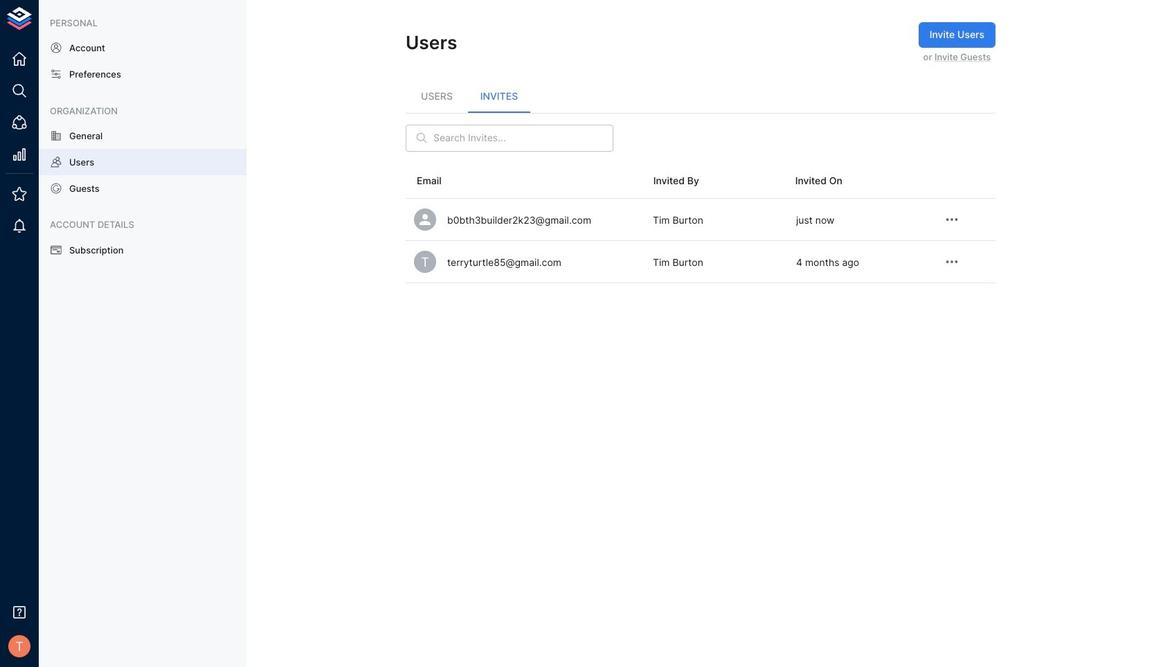 Task type: vqa. For each thing, say whether or not it's contained in the screenshot.
tab list
yes



Task type: locate. For each thing, give the bounding box(es) containing it.
Search Invites... text field
[[434, 124, 614, 152]]

tab list
[[406, 79, 996, 113]]



